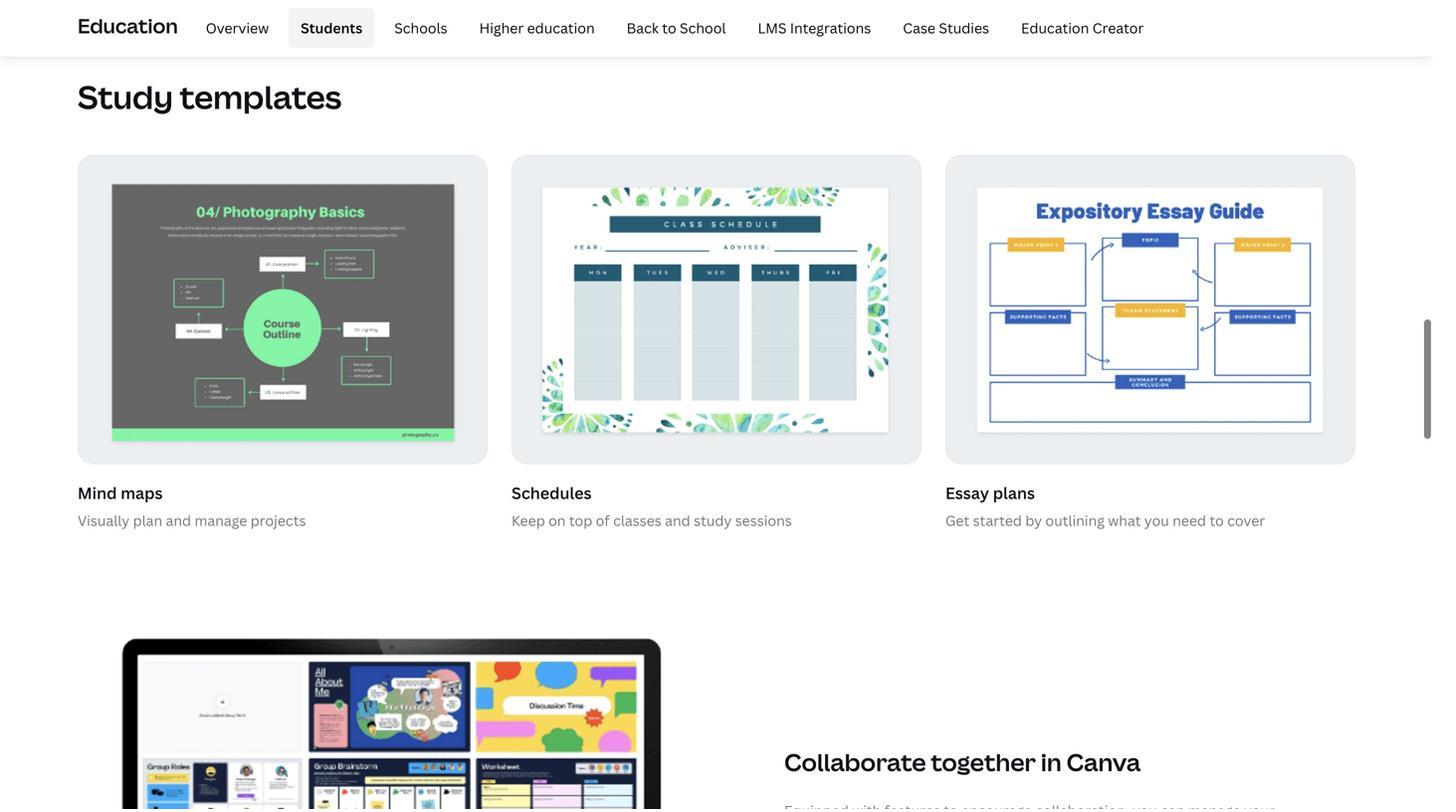 Task type: describe. For each thing, give the bounding box(es) containing it.
menu bar containing overview
[[186, 8, 1156, 48]]

back
[[627, 18, 659, 37]]

projects
[[251, 511, 306, 530]]

keep on top of classes and study sessions
[[512, 511, 792, 530]]

visually plan and manage projects
[[78, 511, 306, 530]]

plan
[[133, 511, 162, 530]]

outlining
[[1046, 511, 1105, 530]]

overview
[[206, 18, 269, 37]]

back to school
[[627, 18, 726, 37]]

study
[[694, 511, 732, 530]]

overview link
[[194, 8, 281, 48]]

essay plans
[[946, 482, 1036, 504]]

creator
[[1093, 18, 1144, 37]]

1 and from the left
[[166, 511, 191, 530]]

get
[[946, 511, 970, 530]]

get started by outlining what you need to cover
[[946, 511, 1266, 530]]

students
[[301, 18, 363, 37]]

higher education link
[[468, 8, 607, 48]]

you
[[1145, 511, 1170, 530]]

what
[[1109, 511, 1142, 530]]

collaborate together in canva
[[785, 746, 1141, 779]]

lms integrations link
[[746, 8, 883, 48]]

maps
[[121, 482, 163, 504]]

study templates
[[78, 75, 342, 118]]

canva
[[1067, 746, 1141, 779]]

studies
[[939, 18, 990, 37]]

higher education
[[480, 18, 595, 37]]

mind maps
[[78, 482, 163, 504]]

education creator
[[1022, 18, 1144, 37]]

education for education creator
[[1022, 18, 1090, 37]]

keep
[[512, 511, 545, 530]]

education for education
[[78, 12, 178, 39]]

plans
[[993, 482, 1036, 504]]



Task type: vqa. For each thing, say whether or not it's contained in the screenshot.
Invite
no



Task type: locate. For each thing, give the bounding box(es) containing it.
sessions
[[736, 511, 792, 530]]

education
[[527, 18, 595, 37]]

schedules
[[512, 482, 592, 504]]

of
[[596, 511, 610, 530]]

back to school link
[[615, 8, 738, 48]]

to right need
[[1210, 511, 1225, 530]]

student essay plan image
[[947, 156, 1355, 463]]

case studies link
[[891, 8, 1002, 48]]

classes
[[613, 511, 662, 530]]

0 horizontal spatial education
[[78, 12, 178, 39]]

cover
[[1228, 511, 1266, 530]]

1 vertical spatial to
[[1210, 511, 1225, 530]]

0 vertical spatial to
[[662, 18, 677, 37]]

education inside menu bar
[[1022, 18, 1090, 37]]

2 and from the left
[[665, 511, 691, 530]]

manage
[[195, 511, 247, 530]]

top
[[569, 511, 593, 530]]

by
[[1026, 511, 1043, 530]]

education left creator
[[1022, 18, 1090, 37]]

visually
[[78, 511, 130, 530]]

collaborate
[[785, 746, 926, 779]]

1 horizontal spatial education
[[1022, 18, 1090, 37]]

0 horizontal spatial to
[[662, 18, 677, 37]]

need
[[1173, 511, 1207, 530]]

education
[[78, 12, 178, 39], [1022, 18, 1090, 37]]

to right back
[[662, 18, 677, 37]]

together
[[931, 746, 1037, 779]]

higher
[[480, 18, 524, 37]]

menu bar
[[186, 8, 1156, 48]]

essay
[[946, 482, 990, 504]]

to
[[662, 18, 677, 37], [1210, 511, 1225, 530]]

lms integrations
[[758, 18, 871, 37]]

case
[[903, 18, 936, 37]]

students link
[[289, 8, 375, 48]]

in
[[1041, 746, 1062, 779]]

and
[[166, 511, 191, 530], [665, 511, 691, 530]]

student mind map image
[[79, 156, 487, 463]]

schools link
[[383, 8, 460, 48]]

case studies
[[903, 18, 990, 37]]

integrations
[[790, 18, 871, 37]]

student schedule image
[[513, 156, 921, 463]]

0 horizontal spatial and
[[166, 511, 191, 530]]

schools
[[394, 18, 448, 37]]

mind
[[78, 482, 117, 504]]

school
[[680, 18, 726, 37]]

education up the study
[[78, 12, 178, 39]]

1 horizontal spatial and
[[665, 511, 691, 530]]

started
[[973, 511, 1023, 530]]

study
[[78, 75, 173, 118]]

education creator link
[[1010, 8, 1156, 48]]

and left study
[[665, 511, 691, 530]]

lms
[[758, 18, 787, 37]]

templates
[[180, 75, 342, 118]]

and right plan at the bottom of page
[[166, 511, 191, 530]]

1 horizontal spatial to
[[1210, 511, 1225, 530]]

on
[[549, 511, 566, 530]]



